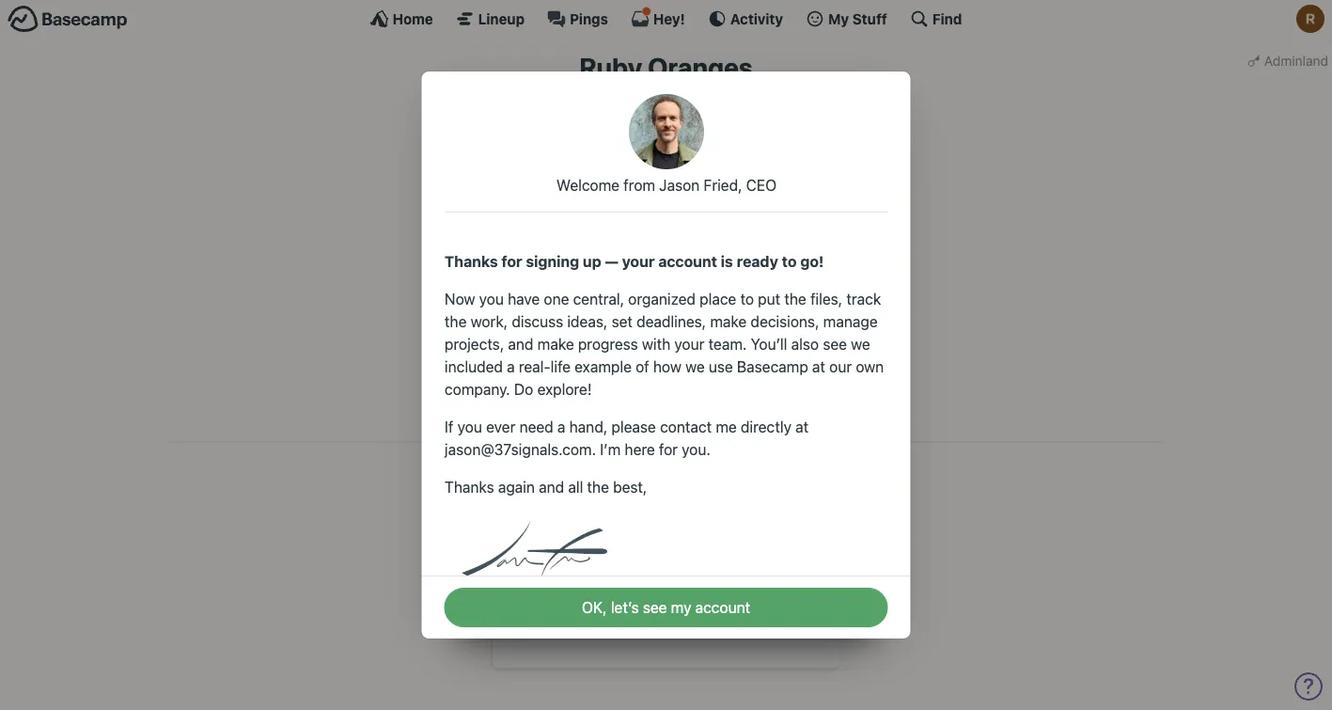 Task type: describe. For each thing, give the bounding box(es) containing it.
home link
[[370, 9, 433, 28]]

put
[[758, 290, 781, 308]]

you for if
[[457, 418, 482, 436]]

see for we
[[823, 335, 847, 353]]

directly
[[741, 418, 792, 436]]

organized
[[628, 290, 696, 308]]

make a new project
[[538, 108, 670, 126]]

people
[[749, 108, 795, 126]]

stuff
[[853, 10, 888, 27]]

0 horizontal spatial make
[[537, 335, 574, 353]]

1 horizontal spatial and
[[539, 478, 564, 496]]

pinned & recent projects below · view all in a list
[[431, 152, 723, 168]]

to inside "now you have one central, organized place to put the files, track the work, discuss ideas, set deadlines, make decisions, manage projects, and make progress with your team."
[[740, 290, 754, 308]]

make
[[538, 108, 575, 126]]

our
[[829, 358, 852, 376]]

0 vertical spatial we
[[851, 335, 870, 353]]

1 vertical spatial we
[[685, 358, 705, 376]]

decisions,
[[751, 313, 819, 331]]

adminland
[[1265, 53, 1329, 68]]

lineup
[[479, 10, 525, 27]]

work,
[[470, 313, 508, 331]]

account inside button
[[696, 599, 751, 617]]

contact
[[660, 418, 712, 436]]

do
[[514, 381, 533, 398]]

progress
[[578, 335, 638, 353]]

i'm
[[600, 441, 621, 459]]

find
[[933, 10, 963, 27]]

ideas,
[[567, 313, 608, 331]]

projects
[[531, 152, 580, 168]]

—
[[605, 253, 618, 270]]

adminland link
[[1244, 47, 1333, 74]]

pinned
[[431, 152, 472, 168]]

need
[[519, 418, 553, 436]]

from
[[623, 176, 655, 194]]

real-
[[519, 358, 550, 376]]

project
[[623, 108, 670, 126]]

company.
[[444, 381, 510, 398]]

how
[[653, 358, 681, 376]]

1 vertical spatial all
[[568, 478, 583, 496]]

jason
[[659, 176, 700, 194]]

0 vertical spatial account
[[658, 253, 717, 270]]

ok, let's see my account button
[[444, 588, 889, 627]]

a right in
[[695, 152, 702, 168]]

activity link
[[708, 9, 784, 28]]

see for my
[[643, 599, 667, 617]]

for inside if you ever need a hand, please contact me directly at jason@37signals.com. i'm here for you.
[[659, 441, 678, 459]]

and inside "now you have one central, organized place to put the files, track the work, discuss ideas, set deadlines, make decisions, manage projects, and make progress with your team."
[[508, 335, 533, 353]]

best,
[[613, 478, 647, 496]]

find button
[[910, 9, 963, 28]]

explore!
[[537, 381, 592, 398]]

ruby oranges
[[580, 52, 753, 83]]

my
[[829, 10, 850, 27]]

activity
[[731, 10, 784, 27]]

home
[[393, 10, 433, 27]]

jason@37signals.com.
[[444, 441, 596, 459]]

main element
[[0, 0, 1333, 37]]

if you ever need a hand, please contact me directly at jason@37signals.com. i'm here for you.
[[444, 418, 809, 459]]

track
[[847, 290, 881, 308]]

welcome
[[556, 176, 620, 194]]

is
[[721, 253, 733, 270]]

of
[[636, 358, 649, 376]]

included
[[444, 358, 503, 376]]

ruby
[[580, 52, 643, 83]]

if
[[444, 418, 453, 436]]

1 horizontal spatial to
[[782, 253, 797, 270]]

place
[[700, 290, 736, 308]]

you for now
[[479, 290, 504, 308]]

view all in a list link
[[631, 152, 723, 168]]

have
[[508, 290, 540, 308]]

also
[[791, 335, 819, 353]]

ceo
[[746, 176, 777, 194]]

my stuff button
[[806, 9, 888, 28]]

life
[[550, 358, 571, 376]]

thanks again and all the best,
[[444, 478, 647, 496]]

·
[[624, 152, 627, 168]]

invite
[[708, 108, 745, 126]]

visited
[[676, 434, 729, 449]]

2 vertical spatial the
[[587, 478, 609, 496]]

recently
[[604, 434, 673, 449]]

let's
[[611, 599, 639, 617]]

below
[[584, 152, 620, 168]]

set
[[611, 313, 633, 331]]

my stuff
[[829, 10, 888, 27]]

lineup link
[[456, 9, 525, 28]]



Task type: vqa. For each thing, say whether or not it's contained in the screenshot.
at
yes



Task type: locate. For each thing, give the bounding box(es) containing it.
the down now
[[444, 313, 467, 331]]

new
[[590, 108, 619, 126]]

0 vertical spatial you
[[479, 290, 504, 308]]

thanks up now
[[444, 253, 498, 270]]

1 horizontal spatial the
[[587, 478, 609, 496]]

now you have one central, organized place to put the files, track the work, discuss ideas, set deadlines, make decisions, manage projects, and make progress with your team.
[[444, 290, 881, 353]]

your down deadlines,
[[674, 335, 705, 353]]

a inside if you ever need a hand, please contact me directly at jason@37signals.com. i'm here for you.
[[557, 418, 565, 436]]

you inside if you ever need a hand, please contact me directly at jason@37signals.com. i'm here for you.
[[457, 418, 482, 436]]

0 vertical spatial at
[[812, 358, 826, 376]]

me
[[716, 418, 737, 436]]

account left is
[[658, 253, 717, 270]]

1 horizontal spatial we
[[851, 335, 870, 353]]

hey!
[[654, 10, 686, 27]]

1 horizontal spatial your
[[674, 335, 705, 353]]

view
[[631, 152, 660, 168]]

and right again
[[539, 478, 564, 496]]

see
[[823, 335, 847, 353], [643, 599, 667, 617]]

0 vertical spatial to
[[782, 253, 797, 270]]

0 vertical spatial the
[[784, 290, 807, 308]]

fried,
[[704, 176, 742, 194]]

see up our
[[823, 335, 847, 353]]

see inside you'll also see we included a real-life example of how we use basecamp at our own company.
[[823, 335, 847, 353]]

0 vertical spatial and
[[508, 335, 533, 353]]

one
[[544, 290, 569, 308]]

0 horizontal spatial your
[[622, 253, 655, 270]]

use
[[709, 358, 733, 376]]

thanks for thanks again and all the best,
[[444, 478, 494, 496]]

for left you.
[[659, 441, 678, 459]]

make a new project link
[[522, 97, 686, 137]]

your right —
[[622, 253, 655, 270]]

discuss
[[512, 313, 563, 331]]

and up 'real-'
[[508, 335, 533, 353]]

signing
[[526, 253, 579, 270]]

basecamp
[[737, 358, 808, 376]]

you'll
[[751, 335, 787, 353]]

the up decisions,
[[784, 290, 807, 308]]

again
[[498, 478, 535, 496]]

0 vertical spatial for
[[501, 253, 522, 270]]

hey! button
[[631, 9, 686, 28]]

ever
[[486, 418, 515, 436]]

&
[[476, 152, 485, 168]]

1 horizontal spatial all
[[664, 152, 677, 168]]

0 horizontal spatial at
[[795, 418, 809, 436]]

you'll also see we included a real-life example of how we use basecamp at our own company.
[[444, 335, 884, 398]]

your inside "now you have one central, organized place to put the files, track the work, discuss ideas, set deadlines, make decisions, manage projects, and make progress with your team."
[[674, 335, 705, 353]]

for
[[501, 253, 522, 270], [659, 441, 678, 459]]

here
[[625, 441, 655, 459]]

0 horizontal spatial all
[[568, 478, 583, 496]]

2 horizontal spatial the
[[784, 290, 807, 308]]

ruby image
[[1297, 5, 1325, 33]]

example
[[574, 358, 632, 376]]

you up work, on the top left of page
[[479, 290, 504, 308]]

a right need
[[557, 418, 565, 436]]

0 vertical spatial see
[[823, 335, 847, 353]]

with
[[642, 335, 670, 353]]

ok, let's see my account
[[582, 599, 751, 617]]

at right directly
[[795, 418, 809, 436]]

own
[[856, 358, 884, 376]]

1 vertical spatial the
[[444, 313, 467, 331]]

0 horizontal spatial the
[[444, 313, 467, 331]]

invite people link
[[692, 97, 811, 137]]

1 horizontal spatial at
[[812, 358, 826, 376]]

1 vertical spatial your
[[674, 335, 705, 353]]

0 horizontal spatial for
[[501, 253, 522, 270]]

1 vertical spatial make
[[537, 335, 574, 353]]

team.
[[708, 335, 747, 353]]

at inside if you ever need a hand, please contact me directly at jason@37signals.com. i'm here for you.
[[795, 418, 809, 436]]

files,
[[810, 290, 843, 308]]

account
[[658, 253, 717, 270], [696, 599, 751, 617]]

all right sample
[[568, 478, 583, 496]]

0 horizontal spatial and
[[508, 335, 533, 353]]

hand,
[[569, 418, 607, 436]]

pings
[[570, 10, 609, 27]]

to left put at the top of the page
[[740, 290, 754, 308]]

recent
[[489, 152, 528, 168]]

1 horizontal spatial for
[[659, 441, 678, 459]]

now
[[444, 290, 475, 308]]

we
[[851, 335, 870, 353], [685, 358, 705, 376]]

we up own
[[851, 335, 870, 353]]

up
[[583, 253, 601, 270]]

1 vertical spatial for
[[659, 441, 678, 459]]

welcome from jason fried, ceo
[[556, 176, 777, 194]]

1 vertical spatial to
[[740, 290, 754, 308]]

all left in
[[664, 152, 677, 168]]

thanks
[[444, 253, 498, 270], [444, 478, 494, 496]]

0 vertical spatial make
[[710, 313, 747, 331]]

1 horizontal spatial see
[[823, 335, 847, 353]]

see inside button
[[643, 599, 667, 617]]

projects,
[[444, 335, 504, 353]]

a
[[579, 108, 587, 126], [695, 152, 702, 168], [507, 358, 515, 376], [557, 418, 565, 436]]

1 vertical spatial you
[[457, 418, 482, 436]]

1 horizontal spatial make
[[710, 313, 747, 331]]

at inside you'll also see we included a real-life example of how we use basecamp at our own company.
[[812, 358, 826, 376]]

account right 'my'
[[696, 599, 751, 617]]

to
[[782, 253, 797, 270], [740, 290, 754, 308]]

1 thanks from the top
[[444, 253, 498, 270]]

0 horizontal spatial we
[[685, 358, 705, 376]]

1 vertical spatial account
[[696, 599, 751, 617]]

1 vertical spatial at
[[795, 418, 809, 436]]

the
[[784, 290, 807, 308], [444, 313, 467, 331], [587, 478, 609, 496]]

a left 'real-'
[[507, 358, 515, 376]]

to left 'go!'
[[782, 253, 797, 270]]

you inside "now you have one central, organized place to put the files, track the work, discuss ideas, set deadlines, make decisions, manage projects, and make progress with your team."
[[479, 290, 504, 308]]

oranges
[[648, 52, 753, 83]]

at
[[812, 358, 826, 376], [795, 418, 809, 436]]

the left best,
[[587, 478, 609, 496]]

you.
[[682, 441, 711, 459]]

a left "new" at the top
[[579, 108, 587, 126]]

central,
[[573, 290, 624, 308]]

make up life
[[537, 335, 574, 353]]

1 vertical spatial and
[[539, 478, 564, 496]]

recently visited
[[604, 434, 729, 449]]

0 horizontal spatial see
[[643, 599, 667, 617]]

sample
[[509, 492, 559, 506]]

please
[[611, 418, 656, 436]]

for up have
[[501, 253, 522, 270]]

0 vertical spatial all
[[664, 152, 677, 168]]

invite people
[[708, 108, 795, 126]]

1 vertical spatial see
[[643, 599, 667, 617]]

at left our
[[812, 358, 826, 376]]

manage
[[823, 313, 878, 331]]

deadlines,
[[636, 313, 706, 331]]

ready
[[737, 253, 778, 270]]

pings button
[[548, 9, 609, 28]]

2 thanks from the top
[[444, 478, 494, 496]]

0 horizontal spatial to
[[740, 290, 754, 308]]

0 vertical spatial your
[[622, 253, 655, 270]]

thanks for thanks for signing up — your account is ready to go!
[[444, 253, 498, 270]]

you right if at the left bottom of page
[[457, 418, 482, 436]]

see left 'my'
[[643, 599, 667, 617]]

and
[[508, 335, 533, 353], [539, 478, 564, 496]]

your
[[622, 253, 655, 270], [674, 335, 705, 353]]

list
[[706, 152, 723, 168]]

in
[[681, 152, 691, 168]]

thanks left again
[[444, 478, 494, 496]]

0 vertical spatial thanks
[[444, 253, 498, 270]]

do explore!
[[510, 381, 592, 398]]

1 vertical spatial thanks
[[444, 478, 494, 496]]

switch accounts image
[[8, 5, 128, 34]]

a inside you'll also see we included a real-life example of how we use basecamp at our own company.
[[507, 358, 515, 376]]

make up team.
[[710, 313, 747, 331]]

thanks for signing up — your account is ready to go!
[[444, 253, 824, 270]]

we left 'use'
[[685, 358, 705, 376]]



